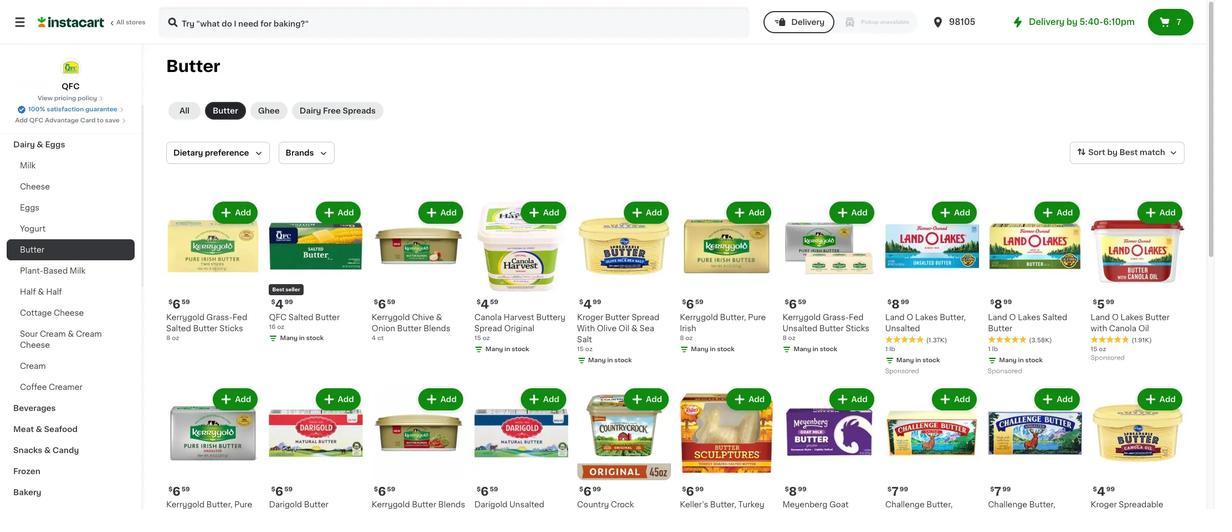 Task type: locate. For each thing, give the bounding box(es) containing it.
0 horizontal spatial $ 4 99
[[271, 299, 293, 311]]

milk down dairy & eggs
[[20, 162, 36, 170]]

sticks
[[219, 325, 243, 333], [846, 325, 870, 333]]

59 for kerrygold chive & onion butter blends
[[387, 299, 395, 306]]

produce
[[13, 120, 47, 127]]

$ 6 59 up kerrygold butter blends
[[374, 486, 395, 498]]

coffee
[[20, 384, 47, 391]]

6 for darigold unsalted
[[481, 486, 489, 498]]

unsalted
[[885, 325, 920, 333], [783, 325, 818, 333], [510, 501, 544, 509]]

2 darigold from the left
[[474, 501, 508, 509]]

o
[[907, 314, 913, 322], [1009, 314, 1016, 322], [1112, 314, 1119, 322]]

1 horizontal spatial $ 4 99
[[579, 299, 601, 311]]

salted for land o lakes salted butter
[[1043, 314, 1068, 322]]

thanksgiving link
[[7, 92, 135, 113]]

0 horizontal spatial darigold
[[269, 501, 302, 509]]

$ 8 99 for meyenberg goat
[[785, 486, 807, 498]]

1 vertical spatial by
[[1108, 149, 1118, 156]]

kerrygold inside "kerrygold grass-fed salted butter sticks 8 oz"
[[166, 314, 205, 322]]

delivery button
[[764, 11, 835, 33]]

many in stock for qfc salted butter
[[280, 336, 324, 342]]

darigold for darigold butter
[[269, 501, 302, 509]]

grass- inside kerrygold grass-fed unsalted butter sticks 8 oz
[[823, 314, 849, 322]]

lakes inside land o lakes butter, unsalted
[[915, 314, 938, 322]]

dairy down produce
[[13, 141, 35, 149]]

0 horizontal spatial land
[[885, 314, 905, 322]]

fed inside kerrygold grass-fed unsalted butter sticks 8 oz
[[849, 314, 864, 322]]

with
[[577, 325, 595, 333]]

delivery inside button
[[791, 18, 825, 26]]

0 vertical spatial by
[[1067, 18, 1078, 26]]

0 horizontal spatial delivery
[[791, 18, 825, 26]]

butter, inside kerrygold butter, pure
[[206, 501, 233, 509]]

15 inside product group
[[1091, 347, 1098, 353]]

service type group
[[764, 11, 918, 33]]

milk link
[[7, 155, 135, 176]]

1 vertical spatial butter link
[[7, 239, 135, 260]]

1 darigold from the left
[[269, 501, 302, 509]]

6 for kerrygold grass-fed unsalted butter sticks
[[789, 299, 797, 311]]

& right chive
[[436, 314, 442, 322]]

kroger for kroger butter spread with olive oil & sea salt 15 oz
[[577, 314, 603, 322]]

all up the dietary
[[180, 107, 190, 115]]

half down plant- at the left bottom
[[20, 288, 36, 296]]

2 vertical spatial qfc
[[269, 314, 287, 322]]

2 1 from the left
[[988, 347, 991, 353]]

&
[[37, 141, 43, 149], [38, 288, 44, 296], [436, 314, 442, 322], [632, 325, 638, 333], [68, 330, 74, 338], [36, 426, 42, 433], [44, 447, 51, 454]]

4 up "with"
[[584, 299, 592, 311]]

cheese down half & half link
[[54, 309, 84, 317]]

0 vertical spatial spread
[[632, 314, 660, 322]]

lakes up (3.58k)
[[1018, 314, 1041, 322]]

butter link
[[205, 102, 246, 120], [7, 239, 135, 260]]

0 horizontal spatial dairy
[[13, 141, 35, 149]]

2 horizontal spatial qfc
[[269, 314, 287, 322]]

1 horizontal spatial half
[[46, 288, 62, 296]]

15 down with
[[1091, 347, 1098, 353]]

0 horizontal spatial fed
[[233, 314, 247, 322]]

sticks inside kerrygold grass-fed unsalted butter sticks 8 oz
[[846, 325, 870, 333]]

None search field
[[159, 7, 749, 38]]

2 vertical spatial cheese
[[20, 341, 50, 349]]

0 horizontal spatial eggs
[[20, 204, 39, 212]]

59 up onion
[[387, 299, 395, 306]]

darigold for darigold unsalted
[[474, 501, 508, 509]]

blends inside kerrygold butter blends
[[438, 501, 465, 509]]

all link
[[168, 102, 201, 120]]

1 challenge from the left
[[885, 501, 925, 509]]

cheese up eggs link
[[20, 183, 50, 191]]

1 horizontal spatial lakes
[[1018, 314, 1041, 322]]

59 up "kerrygold grass-fed salted butter sticks 8 oz"
[[182, 299, 190, 306]]

1 horizontal spatial 15
[[577, 347, 584, 353]]

by inside best match sort by field
[[1108, 149, 1118, 156]]

many down salt
[[588, 358, 606, 364]]

dairy for dairy free spreads
[[300, 107, 321, 115]]

0 vertical spatial best
[[1120, 149, 1138, 156]]

in down original
[[505, 347, 510, 353]]

0 vertical spatial pure
[[748, 314, 766, 322]]

all stores
[[116, 19, 146, 25]]

6 up onion
[[378, 299, 386, 311]]

2 horizontal spatial o
[[1112, 314, 1119, 322]]

1 vertical spatial best
[[272, 287, 284, 292]]

spreadable
[[1119, 501, 1164, 509]]

0 horizontal spatial challenge butter,
[[885, 501, 953, 509]]

0 vertical spatial milk
[[20, 162, 36, 170]]

dairy inside "link"
[[300, 107, 321, 115]]

many in stock
[[280, 336, 324, 342], [691, 347, 735, 353], [486, 347, 529, 353], [794, 347, 838, 353], [897, 358, 940, 364], [588, 358, 632, 364], [999, 358, 1043, 364]]

2 challenge from the left
[[988, 501, 1028, 509]]

6 up darigold butter
[[275, 486, 283, 498]]

canola down $ 4 59
[[474, 314, 502, 322]]

$ 6 59 up onion
[[374, 299, 395, 311]]

1 horizontal spatial by
[[1108, 149, 1118, 156]]

6 up kerrygold butter, pure
[[173, 486, 181, 498]]

oz
[[277, 324, 285, 331], [172, 336, 179, 342], [686, 336, 693, 342], [483, 336, 490, 342], [788, 336, 796, 342], [585, 347, 593, 353], [1099, 347, 1106, 353]]

$ 6 59 for kerrygold butter blends
[[374, 486, 395, 498]]

land inside land o lakes salted butter
[[988, 314, 1008, 322]]

& left sea
[[632, 325, 638, 333]]

1 horizontal spatial best
[[1120, 149, 1138, 156]]

$ 8 99 up meyenberg
[[785, 486, 807, 498]]

$ 6 59 up kerrygold grass-fed unsalted butter sticks 8 oz
[[785, 299, 806, 311]]

product group containing 5
[[1091, 200, 1185, 364]]

$ 4 99 up the kroger spreadable
[[1093, 486, 1115, 498]]

$ inside $ 4 59
[[477, 299, 481, 306]]

sponsored badge image for unsalted
[[885, 368, 919, 375]]

many in stock down (3.58k)
[[999, 358, 1043, 364]]

1 horizontal spatial 1
[[988, 347, 991, 353]]

kerrygold chive & onion butter blends 4 ct
[[372, 314, 451, 342]]

1 down land o lakes butter, unsalted
[[885, 347, 888, 353]]

1 horizontal spatial $ 6 99
[[682, 486, 704, 498]]

1 horizontal spatial unsalted
[[783, 325, 818, 333]]

many in stock down qfc salted butter 16 oz
[[280, 336, 324, 342]]

1 vertical spatial cheese
[[54, 309, 84, 317]]

many down kerrygold grass-fed unsalted butter sticks 8 oz
[[794, 347, 811, 353]]

1 horizontal spatial challenge
[[988, 501, 1028, 509]]

original
[[504, 325, 534, 333]]

0 horizontal spatial half
[[20, 288, 36, 296]]

2 lb from the left
[[992, 347, 998, 353]]

kroger inside kroger butter spread with olive oil & sea salt 15 oz
[[577, 314, 603, 322]]

milk inside milk link
[[20, 162, 36, 170]]

6 up kerrygold grass-fed unsalted butter sticks 8 oz
[[789, 299, 797, 311]]

1 horizontal spatial milk
[[70, 267, 85, 275]]

1 vertical spatial milk
[[70, 267, 85, 275]]

stock down kerrygold grass-fed unsalted butter sticks 8 oz
[[820, 347, 838, 353]]

$ 6 99 up keller's
[[682, 486, 704, 498]]

produce link
[[7, 113, 135, 134]]

eggs
[[45, 141, 65, 149], [20, 204, 39, 212]]

eggs down advantage
[[45, 141, 65, 149]]

sponsored badge image down the 15 oz
[[1091, 355, 1125, 362]]

59 for kerrygold butter blends
[[387, 486, 395, 493]]

delivery by 5:40-6:10pm
[[1029, 18, 1135, 26]]

ghee link
[[250, 102, 287, 120]]

1 $ 7 99 from the left
[[888, 486, 908, 498]]

cheese inside sour cream & cream cheese
[[20, 341, 50, 349]]

2 fed from the left
[[849, 314, 864, 322]]

land for land o lakes butter, unsalted
[[885, 314, 905, 322]]

0 vertical spatial all
[[116, 19, 124, 25]]

satisfaction
[[47, 106, 84, 113]]

0 horizontal spatial all
[[116, 19, 124, 25]]

6 for kerrygold grass-fed salted butter sticks
[[173, 299, 181, 311]]

1 o from the left
[[907, 314, 913, 322]]

0 horizontal spatial lakes
[[915, 314, 938, 322]]

1 1 from the left
[[885, 347, 888, 353]]

1 for land o lakes butter, unsalted
[[885, 347, 888, 353]]

qfc salted butter 16 oz
[[269, 314, 340, 331]]

$ 6 59 for darigold butter
[[271, 486, 293, 498]]

15 down $ 4 59
[[474, 336, 481, 342]]

1 $ 6 99 from the left
[[682, 486, 704, 498]]

sponsored badge image inside product group
[[1091, 355, 1125, 362]]

1 lb for land o lakes salted butter
[[988, 347, 998, 353]]

& down cottage cheese link
[[68, 330, 74, 338]]

brands button
[[279, 142, 334, 164]]

darigold inside darigold unsalted
[[474, 501, 508, 509]]

darigold inside darigold butter
[[269, 501, 302, 509]]

o inside land o lakes salted butter
[[1009, 314, 1016, 322]]

0 vertical spatial butter link
[[205, 102, 246, 120]]

$ 6 59 for darigold unsalted
[[477, 486, 498, 498]]

best left match
[[1120, 149, 1138, 156]]

all for all stores
[[116, 19, 124, 25]]

to
[[97, 117, 104, 124]]

6 for kerrygold butter, pure irish
[[686, 299, 694, 311]]

& inside kroger butter spread with olive oil & sea salt 15 oz
[[632, 325, 638, 333]]

sponsored badge image
[[1091, 355, 1125, 362], [885, 368, 919, 375], [988, 368, 1022, 375]]

butter inside land o lakes butter with canola oil
[[1146, 314, 1170, 322]]

by left 5:40- on the top
[[1067, 18, 1078, 26]]

1 horizontal spatial challenge butter,
[[988, 501, 1056, 509]]

$ 6 59 for kerrygold grass-fed unsalted butter sticks
[[785, 299, 806, 311]]

2 oil from the left
[[1139, 325, 1149, 333]]

$ 7 99
[[888, 486, 908, 498], [990, 486, 1011, 498]]

kerrygold inside kerrygold butter, pure
[[166, 501, 205, 509]]

1 horizontal spatial land
[[988, 314, 1008, 322]]

oil inside kroger butter spread with olive oil & sea salt 15 oz
[[619, 325, 630, 333]]

kerrygold inside kerrygold chive & onion butter blends 4 ct
[[372, 314, 410, 322]]

best for best seller
[[272, 287, 284, 292]]

8
[[892, 299, 900, 311], [995, 299, 1003, 311], [166, 336, 170, 342], [680, 336, 684, 342], [783, 336, 787, 342], [789, 486, 797, 498]]

1 horizontal spatial darigold
[[474, 501, 508, 509]]

59 for kerrygold grass-fed salted butter sticks
[[182, 299, 190, 306]]

2 lakes from the left
[[1018, 314, 1041, 322]]

$ 4 99 for qfc
[[271, 299, 293, 311]]

2 half from the left
[[46, 288, 62, 296]]

by for sort
[[1108, 149, 1118, 156]]

6 up darigold unsalted
[[481, 486, 489, 498]]

seafood
[[44, 426, 78, 433]]

15 inside canola harvest buttery spread original 15 oz
[[474, 336, 481, 342]]

1 horizontal spatial all
[[180, 107, 190, 115]]

pure inside kerrygold butter, pure irish 8 oz
[[748, 314, 766, 322]]

oil up (1.91k)
[[1139, 325, 1149, 333]]

0 horizontal spatial sticks
[[219, 325, 243, 333]]

1 horizontal spatial kroger
[[1091, 501, 1117, 509]]

0 horizontal spatial milk
[[20, 162, 36, 170]]

many for qfc salted butter
[[280, 336, 298, 342]]

$ 4 99
[[271, 299, 293, 311], [579, 299, 601, 311], [1093, 486, 1115, 498]]

lakes for butter
[[1121, 314, 1144, 322]]

0 horizontal spatial pure
[[234, 501, 252, 509]]

1 oil from the left
[[619, 325, 630, 333]]

butter inside qfc salted butter 16 oz
[[315, 314, 340, 322]]

0 horizontal spatial 15
[[474, 336, 481, 342]]

59 up darigold butter
[[284, 486, 293, 493]]

0 horizontal spatial by
[[1067, 18, 1078, 26]]

cheese link
[[7, 176, 135, 197]]

2 horizontal spatial lakes
[[1121, 314, 1144, 322]]

fed for salted
[[233, 314, 247, 322]]

butter, inside keller's butter, turkey
[[710, 501, 736, 509]]

cheese
[[20, 183, 50, 191], [54, 309, 84, 317], [20, 341, 50, 349]]

butter link right all link
[[205, 102, 246, 120]]

kroger inside the kroger spreadable
[[1091, 501, 1117, 509]]

4 inside kerrygold chive & onion butter blends 4 ct
[[372, 336, 376, 342]]

qfc up "16"
[[269, 314, 287, 322]]

& right meat
[[36, 426, 42, 433]]

2 $ 6 99 from the left
[[579, 486, 601, 498]]

$ 6 99 up country on the bottom of page
[[579, 486, 601, 498]]

stock for pure
[[717, 347, 735, 353]]

0 horizontal spatial challenge
[[885, 501, 925, 509]]

oil inside land o lakes butter with canola oil
[[1139, 325, 1149, 333]]

0 horizontal spatial grass-
[[206, 314, 233, 322]]

1 horizontal spatial qfc
[[62, 83, 80, 90]]

canola
[[474, 314, 502, 322], [1109, 325, 1137, 333]]

grass-
[[206, 314, 233, 322], [823, 314, 849, 322]]

2 sticks from the left
[[846, 325, 870, 333]]

2 horizontal spatial $ 4 99
[[1093, 486, 1115, 498]]

59 up "irish"
[[695, 299, 704, 306]]

cream up coffee
[[20, 362, 46, 370]]

butter inside land o lakes salted butter
[[988, 325, 1013, 333]]

6 up keller's
[[686, 486, 694, 498]]

5:40-
[[1080, 18, 1104, 26]]

meat & seafood link
[[7, 419, 135, 440]]

kerrygold inside kerrygold butter, pure irish 8 oz
[[680, 314, 718, 322]]

best for best match
[[1120, 149, 1138, 156]]

1 lb
[[885, 347, 895, 353], [988, 347, 998, 353]]

1 horizontal spatial eggs
[[45, 141, 65, 149]]

1 vertical spatial spread
[[474, 325, 502, 333]]

coffee creamer link
[[7, 377, 135, 398]]

0 vertical spatial canola
[[474, 314, 502, 322]]

1 horizontal spatial pure
[[748, 314, 766, 322]]

spread inside canola harvest buttery spread original 15 oz
[[474, 325, 502, 333]]

6 up "irish"
[[686, 299, 694, 311]]

best
[[1120, 149, 1138, 156], [272, 287, 284, 292]]

$ 6 59 up "irish"
[[682, 299, 704, 311]]

sticks inside "kerrygold grass-fed salted butter sticks 8 oz"
[[219, 325, 243, 333]]

darigold butter
[[269, 501, 329, 509]]

canola up (1.91k)
[[1109, 325, 1137, 333]]

butter link up the based
[[7, 239, 135, 260]]

o inside land o lakes butter with canola oil
[[1112, 314, 1119, 322]]

by right sort
[[1108, 149, 1118, 156]]

2 horizontal spatial sponsored badge image
[[1091, 355, 1125, 362]]

1 lakes from the left
[[915, 314, 938, 322]]

yogurt link
[[7, 218, 135, 239]]

kerrygold inside kerrygold grass-fed unsalted butter sticks 8 oz
[[783, 314, 821, 322]]

59 up kerrygold butter, pure
[[182, 486, 190, 493]]

0 horizontal spatial sponsored badge image
[[885, 368, 919, 375]]

dairy left free
[[300, 107, 321, 115]]

kerrygold for unsalted
[[783, 314, 821, 322]]

1 1 lb from the left
[[885, 347, 895, 353]]

59 up kerrygold grass-fed unsalted butter sticks 8 oz
[[798, 299, 806, 306]]

2 horizontal spatial land
[[1091, 314, 1110, 322]]

1 vertical spatial dairy
[[13, 141, 35, 149]]

0 vertical spatial cheese
[[20, 183, 50, 191]]

plant-
[[20, 267, 43, 275]]

land for land o lakes salted butter
[[988, 314, 1008, 322]]

in down kerrygold grass-fed unsalted butter sticks 8 oz
[[813, 347, 819, 353]]

lakes inside land o lakes butter with canola oil
[[1121, 314, 1144, 322]]

0 vertical spatial qfc
[[62, 83, 80, 90]]

land inside land o lakes butter, unsalted
[[885, 314, 905, 322]]

$ 6 59 for kerrygold chive & onion butter blends
[[374, 299, 395, 311]]

many for kroger butter spread with olive oil & sea salt
[[588, 358, 606, 364]]

15 oz
[[1091, 347, 1106, 353]]

stock down qfc salted butter 16 oz
[[306, 336, 324, 342]]

in for canola harvest buttery spread original
[[505, 347, 510, 353]]

1 horizontal spatial $ 7 99
[[990, 486, 1011, 498]]

in down kerrygold butter, pure irish 8 oz
[[710, 347, 716, 353]]

many in stock for kerrygold butter, pure irish
[[691, 347, 735, 353]]

59 for darigold unsalted
[[490, 486, 498, 493]]

15 inside kroger butter spread with olive oil & sea salt 15 oz
[[577, 347, 584, 353]]

sponsored badge image for butter
[[988, 368, 1022, 375]]

add
[[15, 117, 28, 124], [235, 209, 251, 217], [338, 209, 354, 217], [441, 209, 457, 217], [543, 209, 560, 217], [646, 209, 662, 217], [749, 209, 765, 217], [852, 209, 868, 217], [954, 209, 971, 217], [1057, 209, 1073, 217], [1160, 209, 1176, 217], [235, 396, 251, 404], [338, 396, 354, 404], [441, 396, 457, 404], [543, 396, 560, 404], [646, 396, 662, 404], [749, 396, 765, 404], [852, 396, 868, 404], [954, 396, 971, 404], [1057, 396, 1073, 404], [1160, 396, 1176, 404]]

unsalted inside kerrygold grass-fed unsalted butter sticks 8 oz
[[783, 325, 818, 333]]

1 land from the left
[[885, 314, 905, 322]]

o inside land o lakes butter, unsalted
[[907, 314, 913, 322]]

2 horizontal spatial 7
[[1177, 18, 1182, 26]]

4 for kroger
[[584, 299, 592, 311]]

salted
[[289, 314, 313, 322], [1043, 314, 1068, 322], [166, 325, 191, 333]]

many down qfc salted butter 16 oz
[[280, 336, 298, 342]]

add inside product group
[[1160, 209, 1176, 217]]

6 up "kerrygold grass-fed salted butter sticks 8 oz"
[[173, 299, 181, 311]]

0 horizontal spatial unsalted
[[510, 501, 544, 509]]

qfc inside qfc salted butter 16 oz
[[269, 314, 287, 322]]

kerrygold for onion
[[372, 314, 410, 322]]

$
[[168, 299, 173, 306], [374, 299, 378, 306], [682, 299, 686, 306], [888, 299, 892, 306], [271, 299, 275, 306], [477, 299, 481, 306], [579, 299, 584, 306], [785, 299, 789, 306], [990, 299, 995, 306], [1093, 299, 1097, 306], [168, 486, 173, 493], [374, 486, 378, 493], [682, 486, 686, 493], [888, 486, 892, 493], [271, 486, 275, 493], [477, 486, 481, 493], [579, 486, 584, 493], [785, 486, 789, 493], [990, 486, 995, 493], [1093, 486, 1097, 493]]

many
[[280, 336, 298, 342], [691, 347, 709, 353], [486, 347, 503, 353], [794, 347, 811, 353], [897, 358, 914, 364], [588, 358, 606, 364], [999, 358, 1017, 364]]

0 horizontal spatial 1 lb
[[885, 347, 895, 353]]

qfc link
[[60, 58, 81, 92]]

best left seller
[[272, 287, 284, 292]]

1 vertical spatial blends
[[438, 501, 465, 509]]

1 lb for land o lakes butter, unsalted
[[885, 347, 895, 353]]

0 horizontal spatial $ 7 99
[[888, 486, 908, 498]]

1 horizontal spatial spread
[[632, 314, 660, 322]]

1 horizontal spatial sponsored badge image
[[988, 368, 1022, 375]]

plant-based milk
[[20, 267, 85, 275]]

2 land from the left
[[988, 314, 1008, 322]]

view pricing policy
[[38, 95, 97, 101]]

1 down land o lakes salted butter
[[988, 347, 991, 353]]

lakes up (1.37k)
[[915, 314, 938, 322]]

0 horizontal spatial $ 6 99
[[579, 486, 601, 498]]

15 down salt
[[577, 347, 584, 353]]

by inside delivery by 5:40-6:10pm link
[[1067, 18, 1078, 26]]

lakes inside land o lakes salted butter
[[1018, 314, 1041, 322]]

0 vertical spatial eggs
[[45, 141, 65, 149]]

all left stores
[[116, 19, 124, 25]]

land inside land o lakes butter with canola oil
[[1091, 314, 1110, 322]]

$ 8 99 up land o lakes salted butter
[[990, 299, 1012, 311]]

grass- for unsalted
[[823, 314, 849, 322]]

0 horizontal spatial oil
[[619, 325, 630, 333]]

kroger up "with"
[[577, 314, 603, 322]]

1 horizontal spatial $ 8 99
[[888, 299, 909, 311]]

keller's
[[680, 501, 708, 509]]

0 horizontal spatial canola
[[474, 314, 502, 322]]

grass- inside "kerrygold grass-fed salted butter sticks 8 oz"
[[206, 314, 233, 322]]

1 lb down land o lakes salted butter
[[988, 347, 998, 353]]

stock for fed
[[820, 347, 838, 353]]

1 sticks from the left
[[219, 325, 243, 333]]

$ 6 59 up darigold butter
[[271, 486, 293, 498]]

1 horizontal spatial delivery
[[1029, 18, 1065, 26]]

99
[[901, 299, 909, 306], [285, 299, 293, 306], [593, 299, 601, 306], [1004, 299, 1012, 306], [1106, 299, 1115, 306], [695, 486, 704, 493], [900, 486, 908, 493], [593, 486, 601, 493], [798, 486, 807, 493], [1003, 486, 1011, 493], [1107, 486, 1115, 493]]

0 horizontal spatial best
[[272, 287, 284, 292]]

2 horizontal spatial unsalted
[[885, 325, 920, 333]]

1 horizontal spatial canola
[[1109, 325, 1137, 333]]

1 lb from the left
[[890, 347, 895, 353]]

many for kerrygold grass-fed unsalted butter sticks
[[794, 347, 811, 353]]

oz inside qfc salted butter 16 oz
[[277, 324, 285, 331]]

★★★★★
[[885, 336, 924, 344], [885, 336, 924, 344], [988, 336, 1027, 344], [988, 336, 1027, 344], [1091, 336, 1130, 344], [1091, 336, 1130, 344]]

5
[[1097, 299, 1105, 311]]

qfc up view pricing policy link
[[62, 83, 80, 90]]

1 horizontal spatial dairy
[[300, 107, 321, 115]]

0 vertical spatial blends
[[424, 325, 451, 333]]

2 o from the left
[[1009, 314, 1016, 322]]

spread down $ 4 59
[[474, 325, 502, 333]]

dairy
[[300, 107, 321, 115], [13, 141, 35, 149]]

1 fed from the left
[[233, 314, 247, 322]]

0 horizontal spatial lb
[[890, 347, 895, 353]]

4 left 'ct'
[[372, 336, 376, 342]]

$ 6 59 up darigold unsalted
[[477, 486, 498, 498]]

sponsored badge image down land o lakes butter, unsalted
[[885, 368, 919, 375]]

stock down original
[[512, 347, 529, 353]]

1 vertical spatial pure
[[234, 501, 252, 509]]

4 up canola harvest buttery spread original 15 oz at left
[[481, 299, 489, 311]]

half down plant-based milk on the bottom left of the page
[[46, 288, 62, 296]]

2 grass- from the left
[[823, 314, 849, 322]]

1 horizontal spatial o
[[1009, 314, 1016, 322]]

1 horizontal spatial salted
[[289, 314, 313, 322]]

fed inside "kerrygold grass-fed salted butter sticks 8 oz"
[[233, 314, 247, 322]]

stock
[[306, 336, 324, 342], [717, 347, 735, 353], [512, 347, 529, 353], [820, 347, 838, 353], [923, 358, 940, 364], [615, 358, 632, 364], [1026, 358, 1043, 364]]

dietary preference button
[[166, 142, 270, 164]]

59 for kerrygold grass-fed unsalted butter sticks
[[798, 299, 806, 306]]

thanksgiving
[[13, 99, 66, 106]]

1 horizontal spatial grass-
[[823, 314, 849, 322]]

eggs up yogurt
[[20, 204, 39, 212]]

$ 6 59 for kerrygold butter, pure
[[168, 486, 190, 498]]

2 horizontal spatial 15
[[1091, 347, 1098, 353]]

2 horizontal spatial $ 8 99
[[990, 299, 1012, 311]]

1 horizontal spatial fed
[[849, 314, 864, 322]]

eggs link
[[7, 197, 135, 218]]

pure inside kerrygold butter, pure
[[234, 501, 252, 509]]

4 down best seller
[[275, 299, 284, 311]]

$ 8 99 up land o lakes butter, unsalted
[[888, 299, 909, 311]]

sticks for unsalted
[[846, 325, 870, 333]]

3 lakes from the left
[[1121, 314, 1144, 322]]

7 inside button
[[1177, 18, 1182, 26]]

$ 4 99 down best seller
[[271, 299, 293, 311]]

challenge butter,
[[885, 501, 953, 509], [988, 501, 1056, 509]]

in
[[299, 336, 305, 342], [710, 347, 716, 353], [505, 347, 510, 353], [813, 347, 819, 353], [916, 358, 921, 364], [607, 358, 613, 364], [1018, 358, 1024, 364]]

qfc down '100%'
[[29, 117, 43, 124]]

lb down land o lakes salted butter
[[992, 347, 998, 353]]

delivery for delivery by 5:40-6:10pm
[[1029, 18, 1065, 26]]

Best match Sort by field
[[1070, 142, 1185, 164]]

0 horizontal spatial $ 8 99
[[785, 486, 807, 498]]

kroger
[[577, 314, 603, 322], [1091, 501, 1117, 509]]

0 horizontal spatial kroger
[[577, 314, 603, 322]]

$ 6 59 up "kerrygold grass-fed salted butter sticks 8 oz"
[[168, 299, 190, 311]]

kerrygold
[[166, 314, 205, 322], [372, 314, 410, 322], [680, 314, 718, 322], [783, 314, 821, 322], [166, 501, 205, 509], [372, 501, 410, 509]]

stock down (3.58k)
[[1026, 358, 1043, 364]]

fed
[[233, 314, 247, 322], [849, 314, 864, 322]]

59 inside $ 4 59
[[490, 299, 498, 306]]

6 up kerrygold butter blends
[[378, 486, 386, 498]]

sour cream & cream cheese link
[[7, 324, 135, 356]]

salted inside land o lakes salted butter
[[1043, 314, 1068, 322]]

delivery for delivery
[[791, 18, 825, 26]]

(1.37k)
[[927, 338, 947, 344]]

2 horizontal spatial salted
[[1043, 314, 1068, 322]]

1 vertical spatial kroger
[[1091, 501, 1117, 509]]

2 1 lb from the left
[[988, 347, 998, 353]]

milk
[[20, 162, 36, 170], [70, 267, 85, 275]]

onion
[[372, 325, 395, 333]]

many in stock for kroger butter spread with olive oil & sea salt
[[588, 358, 632, 364]]

salted inside "kerrygold grass-fed salted butter sticks 8 oz"
[[166, 325, 191, 333]]

by
[[1067, 18, 1078, 26], [1108, 149, 1118, 156]]

many down canola harvest buttery spread original 15 oz at left
[[486, 347, 503, 353]]

cheese inside cottage cheese link
[[54, 309, 84, 317]]

lists
[[31, 38, 50, 46]]

59 up kerrygold butter blends
[[387, 486, 395, 493]]

in down qfc salted butter 16 oz
[[299, 336, 305, 342]]

many down "irish"
[[691, 347, 709, 353]]

$ 6 59 for kerrygold grass-fed salted butter sticks
[[168, 299, 190, 311]]

$ 5 99
[[1093, 299, 1115, 311]]

1 horizontal spatial lb
[[992, 347, 998, 353]]

best match
[[1120, 149, 1165, 156]]

1 vertical spatial eggs
[[20, 204, 39, 212]]

best inside field
[[1120, 149, 1138, 156]]

3 land from the left
[[1091, 314, 1110, 322]]

1 grass- from the left
[[206, 314, 233, 322]]

stock down kroger butter spread with olive oil & sea salt 15 oz
[[615, 358, 632, 364]]

& inside kerrygold chive & onion butter blends 4 ct
[[436, 314, 442, 322]]

3 o from the left
[[1112, 314, 1119, 322]]

product group
[[166, 200, 260, 343], [269, 200, 363, 345], [372, 200, 466, 343], [474, 200, 568, 357], [577, 200, 671, 368], [680, 200, 774, 357], [783, 200, 877, 357], [885, 200, 979, 378], [988, 200, 1082, 378], [1091, 200, 1185, 364], [166, 387, 260, 509], [269, 387, 363, 509], [372, 387, 466, 509], [474, 387, 568, 509], [577, 387, 671, 509], [680, 387, 774, 509], [783, 387, 877, 509], [885, 387, 979, 509], [988, 387, 1082, 509], [1091, 387, 1185, 509]]



Task type: describe. For each thing, give the bounding box(es) containing it.
16
[[269, 324, 276, 331]]

meyenberg goat
[[783, 501, 873, 509]]

crock
[[611, 501, 634, 509]]

0 horizontal spatial 7
[[892, 486, 899, 498]]

6 for kerrygold chive & onion butter blends
[[378, 299, 386, 311]]

dietary preference
[[173, 149, 249, 157]]

country
[[577, 501, 609, 509]]

in for kerrygold grass-fed unsalted butter sticks
[[813, 347, 819, 353]]

qfc for qfc
[[62, 83, 80, 90]]

1 for land o lakes salted butter
[[988, 347, 991, 353]]

lakes for butter,
[[915, 314, 938, 322]]

coffee creamer
[[20, 384, 82, 391]]

$ 6 59 for kerrygold butter, pure irish
[[682, 299, 704, 311]]

unsalted inside land o lakes butter, unsalted
[[885, 325, 920, 333]]

(1.91k)
[[1132, 338, 1152, 344]]

cream down cottage cheese
[[40, 330, 66, 338]]

oz inside "kerrygold grass-fed salted butter sticks 8 oz"
[[172, 336, 179, 342]]

best seller
[[272, 287, 300, 292]]

kerrygold butter blends
[[372, 501, 465, 509]]

unsalted inside darigold unsalted
[[510, 501, 544, 509]]

many down land o lakes salted butter
[[999, 358, 1017, 364]]

card
[[80, 117, 96, 124]]

beverages link
[[7, 398, 135, 419]]

based
[[43, 267, 68, 275]]

many in stock for canola harvest buttery spread original
[[486, 347, 529, 353]]

59 for canola harvest buttery spread original
[[490, 299, 498, 306]]

butter inside kerrygold chive & onion butter blends 4 ct
[[397, 325, 422, 333]]

all for all
[[180, 107, 190, 115]]

8 inside kerrygold grass-fed unsalted butter sticks 8 oz
[[783, 336, 787, 342]]

stock for butter
[[306, 336, 324, 342]]

1 horizontal spatial 7
[[995, 486, 1002, 498]]

cottage cheese
[[20, 309, 84, 317]]

creamer
[[49, 384, 82, 391]]

dietary
[[173, 149, 203, 157]]

lb for land o lakes salted butter
[[992, 347, 998, 353]]

bakery
[[13, 489, 41, 497]]

sort
[[1089, 149, 1106, 156]]

pure for kerrygold butter, pure irish 8 oz
[[748, 314, 766, 322]]

dairy & eggs
[[13, 141, 65, 149]]

free
[[323, 107, 341, 115]]

4 up the kroger spreadable
[[1097, 486, 1106, 498]]

butter inside kerrygold butter blends
[[412, 501, 436, 509]]

8 inside "kerrygold grass-fed salted butter sticks 8 oz"
[[166, 336, 170, 342]]

2 $ 7 99 from the left
[[990, 486, 1011, 498]]

preference
[[205, 149, 249, 157]]

canola inside land o lakes butter with canola oil
[[1109, 325, 1137, 333]]

olive
[[597, 325, 617, 333]]

lakes for salted
[[1018, 314, 1041, 322]]

in for kerrygold butter, pure irish
[[710, 347, 716, 353]]

recipes link
[[7, 71, 135, 92]]

kroger for kroger spreadable
[[1091, 501, 1117, 509]]

(3.58k)
[[1029, 338, 1052, 344]]

stock for spread
[[615, 358, 632, 364]]

o for butter
[[1009, 314, 1016, 322]]

& inside sour cream & cream cheese
[[68, 330, 74, 338]]

kerrygold inside kerrygold butter blends
[[372, 501, 410, 509]]

in for kroger butter spread with olive oil & sea salt
[[607, 358, 613, 364]]

spreads
[[343, 107, 376, 115]]

butter, inside land o lakes butter, unsalted
[[940, 314, 966, 322]]

kerrygold for irish
[[680, 314, 718, 322]]

oz inside kerrygold butter, pure irish 8 oz
[[686, 336, 693, 342]]

candy
[[53, 447, 79, 454]]

6 for country crock
[[584, 486, 592, 498]]

view
[[38, 95, 53, 101]]

kerrygold grass-fed salted butter sticks 8 oz
[[166, 314, 247, 342]]

many for kerrygold butter, pure irish
[[691, 347, 709, 353]]

many for canola harvest buttery spread original
[[486, 347, 503, 353]]

add qfc advantage card to save link
[[15, 116, 126, 125]]

qfc logo image
[[60, 58, 81, 79]]

in for qfc salted butter
[[299, 336, 305, 342]]

land o lakes butter with canola oil
[[1091, 314, 1170, 333]]

$ 8 99 for land o lakes butter, unsalted
[[888, 299, 909, 311]]

kerrygold grass-fed unsalted butter sticks 8 oz
[[783, 314, 870, 342]]

delivery by 5:40-6:10pm link
[[1011, 16, 1135, 29]]

oz inside kerrygold grass-fed unsalted butter sticks 8 oz
[[788, 336, 796, 342]]

in down land o lakes butter, unsalted
[[916, 358, 921, 364]]

$ inside $ 5 99
[[1093, 299, 1097, 306]]

4 for canola
[[481, 299, 489, 311]]

4 for qfc
[[275, 299, 284, 311]]

many in stock for kerrygold grass-fed unsalted butter sticks
[[794, 347, 838, 353]]

cottage
[[20, 309, 52, 317]]

$ 4 59
[[477, 299, 498, 311]]

goat
[[830, 501, 849, 509]]

cream down cottage cheese link
[[76, 330, 102, 338]]

harvest
[[504, 314, 534, 322]]

stores
[[126, 19, 146, 25]]

butter, inside kerrygold butter, pure irish 8 oz
[[720, 314, 746, 322]]

& down produce
[[37, 141, 43, 149]]

6 for darigold butter
[[275, 486, 283, 498]]

pure for kerrygold butter, pure
[[234, 501, 252, 509]]

59 for kerrygold butter, pure irish
[[695, 299, 704, 306]]

$ 8 99 for land o lakes salted butter
[[990, 299, 1012, 311]]

seller
[[286, 287, 300, 292]]

stock for buttery
[[512, 347, 529, 353]]

kerrygold for salted
[[166, 314, 205, 322]]

6 for kerrygold butter, pure
[[173, 486, 181, 498]]

all stores link
[[38, 7, 146, 38]]

in down land o lakes salted butter
[[1018, 358, 1024, 364]]

recipes
[[13, 78, 46, 85]]

add qfc advantage card to save
[[15, 117, 120, 124]]

lists link
[[7, 31, 135, 53]]

meyenberg
[[783, 501, 828, 509]]

1 horizontal spatial butter link
[[205, 102, 246, 120]]

many in stock down (1.37k)
[[897, 358, 940, 364]]

lb for land o lakes butter, unsalted
[[890, 347, 895, 353]]

$ 6 99 for country
[[579, 486, 601, 498]]

kerrygold butter, pure
[[166, 501, 252, 509]]

$ 4 99 for kroger
[[579, 299, 601, 311]]

oz inside kroger butter spread with olive oil & sea salt 15 oz
[[585, 347, 593, 353]]

frozen
[[13, 468, 40, 476]]

meat & seafood
[[13, 426, 78, 433]]

save
[[105, 117, 120, 124]]

land o lakes butter, unsalted
[[885, 314, 966, 333]]

100% satisfaction guarantee button
[[17, 103, 124, 114]]

0 horizontal spatial butter link
[[7, 239, 135, 260]]

snacks & candy
[[13, 447, 79, 454]]

6 for keller's butter, turkey
[[686, 486, 694, 498]]

2 challenge butter, from the left
[[988, 501, 1056, 509]]

add button inside product group
[[1139, 203, 1182, 223]]

99 inside $ 5 99
[[1106, 299, 1115, 306]]

many down land o lakes butter, unsalted
[[897, 358, 914, 364]]

sour cream & cream cheese
[[20, 330, 102, 349]]

fed for unsalted
[[849, 314, 864, 322]]

1 challenge butter, from the left
[[885, 501, 953, 509]]

cheese inside 'cheese' link
[[20, 183, 50, 191]]

6 for kerrygold butter blends
[[378, 486, 386, 498]]

butter inside kroger butter spread with olive oil & sea salt 15 oz
[[605, 314, 630, 322]]

beverages
[[13, 405, 56, 412]]

Search field
[[160, 8, 748, 37]]

snacks & candy link
[[7, 440, 135, 461]]

milk inside plant-based milk link
[[70, 267, 85, 275]]

butter inside "kerrygold grass-fed salted butter sticks 8 oz"
[[193, 325, 218, 333]]

butter inside kerrygold grass-fed unsalted butter sticks 8 oz
[[820, 325, 844, 333]]

spread inside kroger butter spread with olive oil & sea salt 15 oz
[[632, 314, 660, 322]]

dairy free spreads
[[300, 107, 376, 115]]

half & half link
[[7, 282, 135, 303]]

o for with
[[1112, 314, 1119, 322]]

irish
[[680, 325, 696, 333]]

$ 6 99 for keller's
[[682, 486, 704, 498]]

instacart logo image
[[38, 16, 104, 29]]

dairy for dairy & eggs
[[13, 141, 35, 149]]

salted inside qfc salted butter 16 oz
[[289, 314, 313, 322]]

keller's butter, turkey
[[680, 501, 765, 509]]

view pricing policy link
[[38, 94, 104, 103]]

guarantee
[[85, 106, 117, 113]]

oz inside canola harvest buttery spread original 15 oz
[[483, 336, 490, 342]]

7 button
[[1148, 9, 1194, 35]]

half & half
[[20, 288, 62, 296]]

advantage
[[45, 117, 79, 124]]

ghee
[[258, 107, 280, 115]]

chive
[[412, 314, 434, 322]]

1 half from the left
[[20, 288, 36, 296]]

salt
[[577, 336, 592, 344]]

6:10pm
[[1104, 18, 1135, 26]]

butter inside darigold butter
[[304, 501, 329, 509]]

1 vertical spatial qfc
[[29, 117, 43, 124]]

canola inside canola harvest buttery spread original 15 oz
[[474, 314, 502, 322]]

grass- for salted
[[206, 314, 233, 322]]

sponsored badge image for with
[[1091, 355, 1125, 362]]

o for unsalted
[[907, 314, 913, 322]]

snacks
[[13, 447, 42, 454]]

59 for darigold butter
[[284, 486, 293, 493]]

& up cottage
[[38, 288, 44, 296]]

land for land o lakes butter with canola oil
[[1091, 314, 1110, 322]]

98105 button
[[932, 7, 998, 38]]

oz inside product group
[[1099, 347, 1106, 353]]

8 inside kerrygold butter, pure irish 8 oz
[[680, 336, 684, 342]]

cream link
[[7, 356, 135, 377]]

blends inside kerrygold chive & onion butter blends 4 ct
[[424, 325, 451, 333]]

kroger spreadable
[[1091, 501, 1177, 509]]

cream inside "link"
[[20, 362, 46, 370]]

land o lakes salted butter
[[988, 314, 1068, 333]]

yogurt
[[20, 225, 45, 233]]

frozen link
[[7, 461, 135, 482]]

59 for kerrygold butter, pure
[[182, 486, 190, 493]]

ct
[[377, 336, 384, 342]]

sticks for salted
[[219, 325, 243, 333]]

sour
[[20, 330, 38, 338]]

& left candy on the left of the page
[[44, 447, 51, 454]]

kroger butter spread with olive oil & sea salt 15 oz
[[577, 314, 660, 353]]

qfc for qfc salted butter 16 oz
[[269, 314, 287, 322]]

stock down (1.37k)
[[923, 358, 940, 364]]

dairy free spreads link
[[292, 102, 384, 120]]

salted for kerrygold grass-fed salted butter sticks 8 oz
[[166, 325, 191, 333]]

100% satisfaction guarantee
[[28, 106, 117, 113]]

by for delivery
[[1067, 18, 1078, 26]]



Task type: vqa. For each thing, say whether or not it's contained in the screenshot.
Kerrygold Butter, Pure's 6
yes



